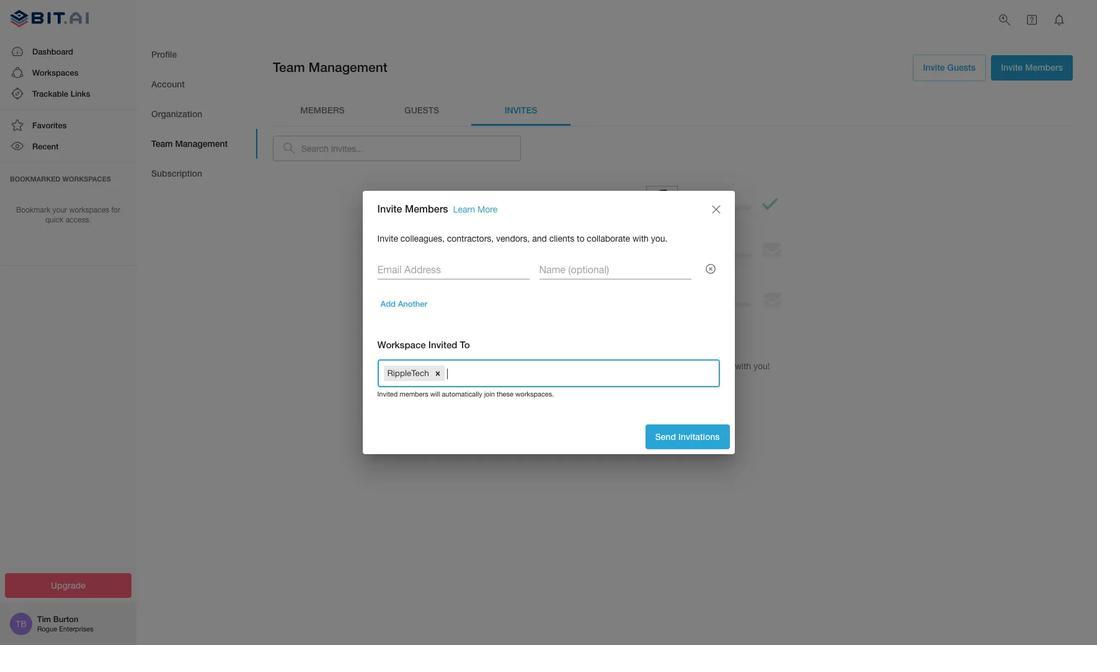Task type: describe. For each thing, give the bounding box(es) containing it.
colleagues,
[[401, 234, 445, 244]]

trackable links button
[[0, 83, 136, 104]]

organization link
[[136, 99, 257, 129]]

collaborate inside invite members dialog
[[587, 234, 630, 244]]

bookmarked
[[10, 175, 60, 183]]

account
[[151, 79, 185, 89]]

to
[[460, 339, 470, 351]]

learn more link inside invite members dialog
[[453, 205, 498, 215]]

bookmark
[[16, 206, 50, 214]]

invited members will automatically join these workspaces.
[[378, 391, 554, 399]]

invitations
[[679, 432, 720, 442]]

you!
[[754, 361, 770, 371]]

learn inside invite members learn more
[[453, 205, 475, 215]]

these
[[497, 391, 514, 399]]

workspaces button
[[0, 62, 136, 83]]

workspace
[[378, 339, 426, 351]]

1 vertical spatial learn
[[650, 390, 673, 400]]

0 vertical spatial members
[[641, 361, 677, 371]]

invite your team members to collaborate with you!
[[576, 361, 770, 371]]

guests
[[405, 105, 439, 116]]

learn more
[[650, 390, 696, 400]]

another
[[398, 299, 428, 309]]

recent button
[[0, 136, 136, 157]]

add another
[[381, 299, 428, 309]]

guests button
[[372, 96, 472, 126]]

with inside invite members dialog
[[633, 234, 649, 244]]

contractors,
[[447, 234, 494, 244]]

recent
[[32, 142, 59, 152]]

to inside invite members dialog
[[577, 234, 585, 244]]

invite guests
[[924, 62, 976, 73]]

1 vertical spatial team
[[151, 138, 173, 149]]

your for bookmark
[[52, 206, 67, 214]]

workspaces
[[32, 67, 78, 77]]

invite for invite your team members to collaborate with you!
[[576, 361, 597, 371]]

send invitations button
[[646, 425, 730, 450]]

dashboard
[[32, 46, 73, 56]]

links
[[71, 89, 90, 99]]

your for invite
[[599, 361, 616, 371]]

clients
[[550, 234, 575, 244]]

0 vertical spatial management
[[309, 60, 388, 75]]

upgrade button
[[5, 574, 132, 599]]

1 horizontal spatial invited
[[429, 339, 458, 351]]

automatically
[[442, 391, 482, 399]]

and
[[532, 234, 547, 244]]

for
[[111, 206, 120, 214]]

workspace invited to
[[378, 339, 470, 351]]

trackable links
[[32, 89, 90, 99]]

invite members button
[[992, 55, 1073, 80]]

send
[[656, 432, 676, 442]]

guests
[[948, 62, 976, 73]]

add
[[381, 299, 396, 309]]

tim
[[37, 615, 51, 625]]

subscription
[[151, 168, 202, 179]]

workspaces
[[69, 206, 109, 214]]

tim burton rogue enterprises
[[37, 615, 93, 634]]

1 vertical spatial collaborate
[[690, 361, 733, 371]]

members inside dialog
[[400, 391, 429, 399]]

invite members learn more
[[378, 203, 498, 215]]

workspaces
[[62, 175, 111, 183]]

will
[[430, 391, 440, 399]]

1 horizontal spatial to
[[680, 361, 687, 371]]

access.
[[66, 216, 91, 225]]

subscription link
[[136, 159, 257, 189]]

invite colleagues, contractors, vendors, and clients to collaborate with you.
[[378, 234, 668, 244]]

organization
[[151, 108, 202, 119]]

dashboard button
[[0, 41, 136, 62]]



Task type: vqa. For each thing, say whether or not it's contained in the screenshot.
Remove Favorite icon
no



Task type: locate. For each thing, give the bounding box(es) containing it.
0 horizontal spatial tab list
[[136, 40, 257, 189]]

invite left team
[[576, 361, 597, 371]]

learn down invite your team members to collaborate with you!
[[650, 390, 673, 400]]

1 vertical spatial to
[[680, 361, 687, 371]]

1 horizontal spatial your
[[599, 361, 616, 371]]

collaborate
[[587, 234, 630, 244], [690, 361, 733, 371]]

upgrade
[[51, 580, 86, 591]]

invites button
[[472, 96, 571, 126]]

bookmark your workspaces for quick access.
[[16, 206, 120, 225]]

members
[[641, 361, 677, 371], [400, 391, 429, 399]]

learn
[[453, 205, 475, 215], [650, 390, 673, 400]]

1 vertical spatial your
[[599, 361, 616, 371]]

rogue
[[37, 626, 57, 634]]

members for invite members
[[1026, 62, 1063, 73]]

invite for invite members learn more
[[378, 203, 402, 215]]

0 horizontal spatial team
[[151, 138, 173, 149]]

0 vertical spatial members
[[1026, 62, 1063, 73]]

more
[[478, 205, 498, 215], [676, 390, 696, 400]]

1 horizontal spatial team management
[[273, 60, 388, 75]]

members inside dialog
[[405, 203, 448, 215]]

0 horizontal spatial members
[[405, 203, 448, 215]]

collaborate up learn more
[[690, 361, 733, 371]]

tab list
[[136, 40, 257, 189], [273, 96, 1073, 126]]

1 horizontal spatial members
[[1026, 62, 1063, 73]]

0 vertical spatial with
[[633, 234, 649, 244]]

learn up contractors,
[[453, 205, 475, 215]]

management up members
[[309, 60, 388, 75]]

collaborate up name (optional) text field at top
[[587, 234, 630, 244]]

members for invite members learn more
[[405, 203, 448, 215]]

1 horizontal spatial with
[[735, 361, 751, 371]]

0 vertical spatial invited
[[429, 339, 458, 351]]

invited down rippletech
[[378, 391, 398, 399]]

learn more link up contractors,
[[453, 205, 498, 215]]

members inside button
[[1026, 62, 1063, 73]]

0 horizontal spatial learn
[[453, 205, 475, 215]]

0 horizontal spatial team management
[[151, 138, 228, 149]]

1 horizontal spatial more
[[676, 390, 696, 400]]

invite left colleagues, at the top of the page
[[378, 234, 398, 244]]

Search Invites... search field
[[302, 136, 521, 161]]

tab list containing profile
[[136, 40, 257, 189]]

invite for invite members
[[1001, 62, 1023, 73]]

0 horizontal spatial your
[[52, 206, 67, 214]]

enterprises
[[59, 626, 93, 634]]

0 vertical spatial team management
[[273, 60, 388, 75]]

more up contractors,
[[478, 205, 498, 215]]

send invitations
[[656, 432, 720, 442]]

0 vertical spatial learn
[[453, 205, 475, 215]]

burton
[[53, 615, 78, 625]]

1 vertical spatial invited
[[378, 391, 398, 399]]

team up members
[[273, 60, 305, 75]]

0 vertical spatial to
[[577, 234, 585, 244]]

invite members dialog
[[363, 191, 735, 455]]

Email Address text field
[[378, 260, 530, 280]]

more down invite your team members to collaborate with you!
[[676, 390, 696, 400]]

invite left guests
[[924, 62, 945, 73]]

0 horizontal spatial collaborate
[[587, 234, 630, 244]]

0 vertical spatial more
[[478, 205, 498, 215]]

to up learn more
[[680, 361, 687, 371]]

members left will
[[400, 391, 429, 399]]

1 horizontal spatial tab list
[[273, 96, 1073, 126]]

team management down organization link
[[151, 138, 228, 149]]

quick
[[45, 216, 63, 225]]

profile
[[151, 49, 177, 59]]

invite guests button
[[913, 55, 987, 81]]

vendors,
[[496, 234, 530, 244]]

to
[[577, 234, 585, 244], [680, 361, 687, 371]]

members
[[301, 105, 345, 116]]

1 horizontal spatial learn
[[650, 390, 673, 400]]

0 horizontal spatial members
[[400, 391, 429, 399]]

1 vertical spatial more
[[676, 390, 696, 400]]

team management link
[[136, 129, 257, 159]]

workspaces.
[[516, 391, 554, 399]]

members
[[1026, 62, 1063, 73], [405, 203, 448, 215]]

bookmarked workspaces
[[10, 175, 111, 183]]

team
[[273, 60, 305, 75], [151, 138, 173, 149]]

members right team
[[641, 361, 677, 371]]

team management
[[273, 60, 388, 75], [151, 138, 228, 149]]

invite for invite guests
[[924, 62, 945, 73]]

invited
[[429, 339, 458, 351], [378, 391, 398, 399]]

management
[[309, 60, 388, 75], [175, 138, 228, 149]]

invite members
[[1001, 62, 1063, 73]]

1 horizontal spatial management
[[309, 60, 388, 75]]

management down organization link
[[175, 138, 228, 149]]

team
[[619, 361, 638, 371]]

account link
[[136, 69, 257, 99]]

trackable
[[32, 89, 68, 99]]

1 horizontal spatial learn more link
[[640, 383, 706, 408]]

with left you.
[[633, 234, 649, 244]]

Name (optional) text field
[[539, 260, 691, 280]]

1 vertical spatial management
[[175, 138, 228, 149]]

learn more link
[[453, 205, 498, 215], [640, 383, 706, 408]]

0 vertical spatial team
[[273, 60, 305, 75]]

more inside invite members learn more
[[478, 205, 498, 215]]

0 horizontal spatial management
[[175, 138, 228, 149]]

you.
[[651, 234, 668, 244]]

1 vertical spatial team management
[[151, 138, 228, 149]]

to right 'clients'
[[577, 234, 585, 244]]

favorites
[[32, 120, 67, 130]]

your
[[52, 206, 67, 214], [599, 361, 616, 371]]

profile link
[[136, 40, 257, 69]]

0 horizontal spatial with
[[633, 234, 649, 244]]

members button
[[273, 96, 372, 126]]

team up the subscription at the left top of page
[[151, 138, 173, 149]]

0 vertical spatial your
[[52, 206, 67, 214]]

add another button
[[378, 295, 431, 314]]

your left team
[[599, 361, 616, 371]]

1 vertical spatial members
[[405, 203, 448, 215]]

0 horizontal spatial invited
[[378, 391, 398, 399]]

invite for invite colleagues, contractors, vendors, and clients to collaborate with you.
[[378, 234, 398, 244]]

0 horizontal spatial learn more link
[[453, 205, 498, 215]]

1 horizontal spatial team
[[273, 60, 305, 75]]

join
[[484, 391, 495, 399]]

invited left to
[[429, 339, 458, 351]]

invite
[[924, 62, 945, 73], [1001, 62, 1023, 73], [378, 203, 402, 215], [378, 234, 398, 244], [576, 361, 597, 371]]

with
[[633, 234, 649, 244], [735, 361, 751, 371]]

tb
[[16, 620, 27, 630]]

1 horizontal spatial collaborate
[[690, 361, 733, 371]]

management inside "tab list"
[[175, 138, 228, 149]]

tab list containing members
[[273, 96, 1073, 126]]

0 horizontal spatial to
[[577, 234, 585, 244]]

your inside bookmark your workspaces for quick access.
[[52, 206, 67, 214]]

team management up members
[[273, 60, 388, 75]]

1 vertical spatial members
[[400, 391, 429, 399]]

your up quick
[[52, 206, 67, 214]]

1 vertical spatial with
[[735, 361, 751, 371]]

0 vertical spatial learn more link
[[453, 205, 498, 215]]

rippletech
[[387, 369, 429, 379]]

1 vertical spatial learn more link
[[640, 383, 706, 408]]

1 horizontal spatial members
[[641, 361, 677, 371]]

invite right guests
[[1001, 62, 1023, 73]]

favorites button
[[0, 115, 136, 136]]

invite up colleagues, at the top of the page
[[378, 203, 402, 215]]

with left you!
[[735, 361, 751, 371]]

0 vertical spatial collaborate
[[587, 234, 630, 244]]

team management inside "tab list"
[[151, 138, 228, 149]]

0 horizontal spatial more
[[478, 205, 498, 215]]

invites
[[505, 105, 538, 116]]

learn more link down invite your team members to collaborate with you!
[[640, 383, 706, 408]]



